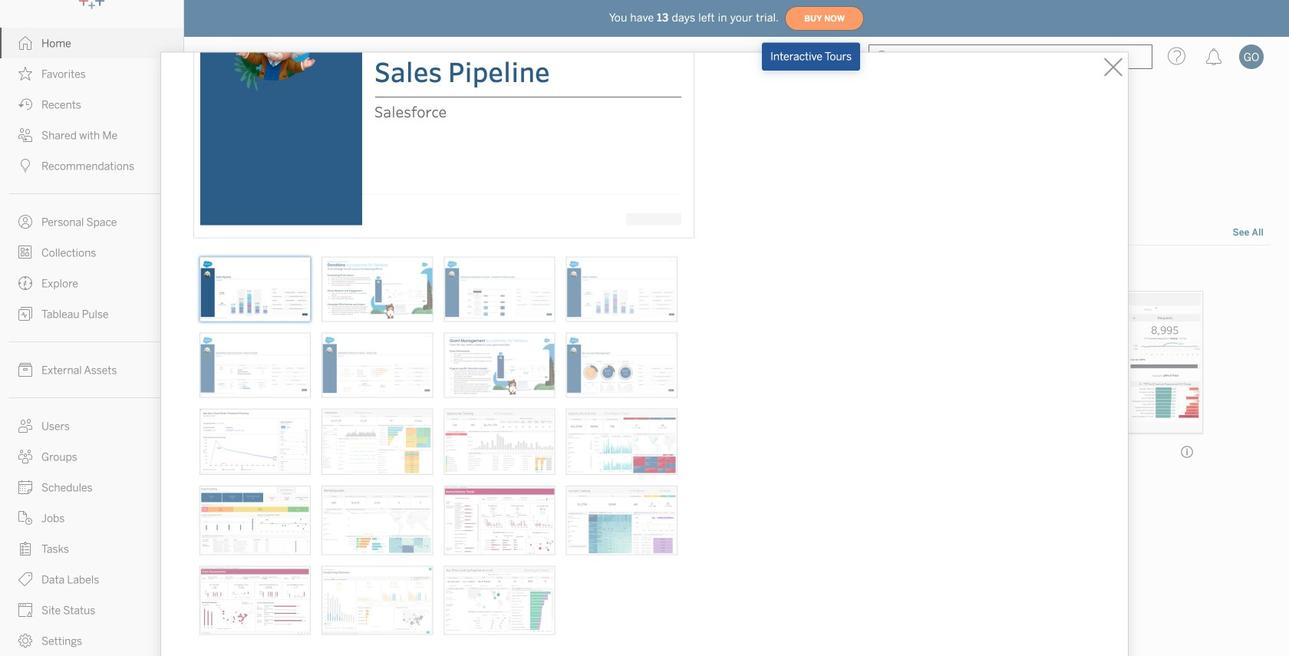 Task type: locate. For each thing, give the bounding box(es) containing it.
salesforce top accounts image
[[444, 566, 555, 635]]

salesforce marketing leads image
[[322, 486, 433, 555]]

main navigation. press the up and down arrow keys to access links. element
[[0, 28, 183, 656]]

salesforce sales cloud - weighted sales pipeline image
[[566, 257, 678, 322]]

salesforce account tracking image
[[566, 486, 678, 555]]

salesforce opportunity overview image
[[566, 409, 678, 475]]

salesforce sales cloud - sales pipeline image
[[200, 257, 311, 322]]

salesforce opportunity tracking image
[[444, 409, 555, 475]]

salesforce open pipeline image
[[322, 409, 433, 475]]

salesforce net zero cloud what-if image
[[200, 409, 311, 475]]

salesforce case tracking image
[[200, 486, 311, 555]]

salesforce nonprofit fundraising image
[[322, 566, 433, 635]]

salesforce service cloud - voice call image
[[322, 333, 433, 398]]



Task type: describe. For each thing, give the bounding box(es) containing it.
salesforce nonprofit program management image
[[444, 486, 555, 555]]

salesforce nonprofit cloud - donations image
[[322, 257, 433, 322]]

salesforce nonprofit case management image
[[200, 566, 311, 635]]

salesforce nonprofit cloud - grant management image
[[444, 333, 555, 398]]

salesforce consumer goods cloud - key account management image
[[566, 333, 678, 398]]

salesforce education cloud - academic admissions process image
[[444, 257, 555, 322]]

salesforce service cloud - service desk image
[[200, 333, 311, 398]]



Task type: vqa. For each thing, say whether or not it's contained in the screenshot.
/
no



